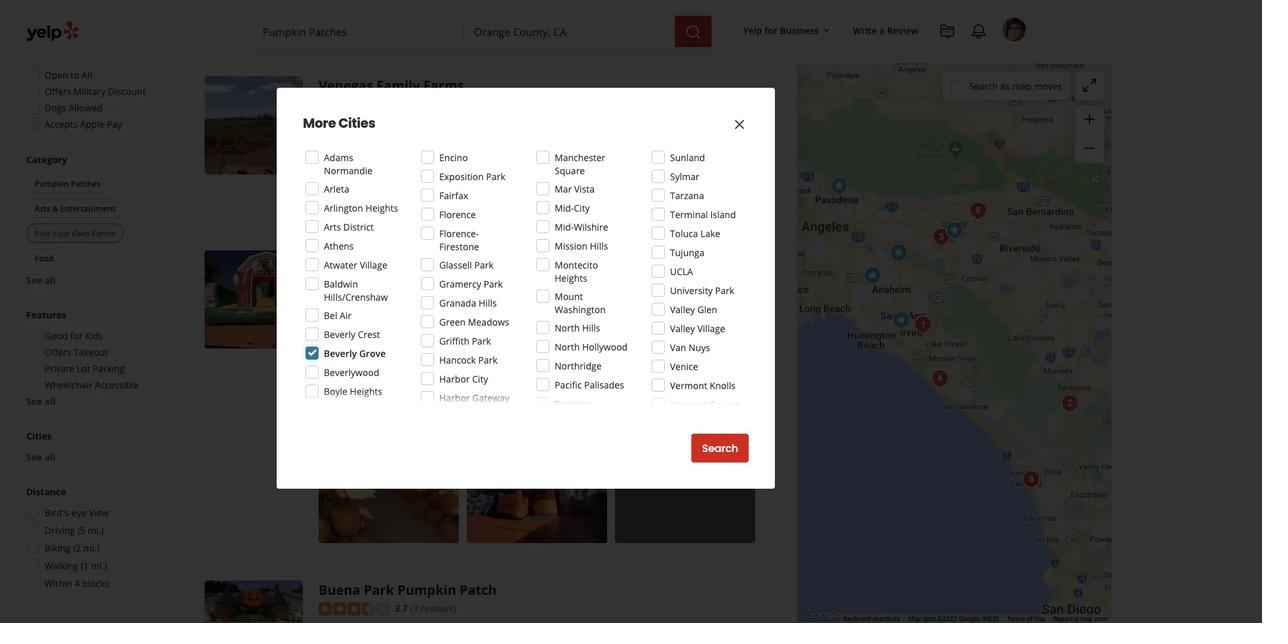 Task type: describe. For each thing, give the bounding box(es) containing it.
1 horizontal spatial venegas family farms image
[[942, 218, 968, 244]]

gramercy
[[439, 278, 481, 290]]

search for search as map moves
[[969, 80, 998, 92]]

locally owned & operated for pumpkin
[[332, 331, 443, 344]]

knew
[[368, 0, 391, 4]]

map region
[[674, 0, 1177, 624]]

valley village
[[670, 322, 725, 335]]

was inside the 'for $20 total. these were big enough to normally sell for about $50. the price was so low because he said they had more…"'
[[632, 365, 649, 377]]

university park
[[670, 284, 735, 297]]

3.7 link
[[395, 601, 408, 616]]

1 vertical spatial purchased
[[483, 5, 529, 17]]

accepts for accepts credit cards
[[45, 52, 78, 65]]

petting zoos button
[[319, 292, 373, 306]]

data
[[923, 616, 936, 624]]

vermont knolls
[[670, 379, 736, 392]]

close image
[[732, 117, 748, 133]]

extra
[[620, 352, 642, 364]]

write a review
[[853, 24, 919, 36]]

northridge
[[555, 360, 602, 372]]

fairfax
[[439, 189, 468, 202]]

pasadena pumpkin patch image
[[205, 251, 303, 349]]

square for manchester square
[[555, 164, 585, 177]]

0 horizontal spatial pumpkin patches button
[[26, 174, 109, 194]]

hollywood
[[582, 341, 628, 353]]

believe
[[392, 352, 422, 364]]

park for gramercy
[[484, 278, 503, 290]]

zoom out image
[[1082, 141, 1098, 156]]

opps
[[436, 191, 457, 203]]

and inside was free entry. the kids had a great time. not too big but big enough for a few photo opps and the
[[460, 191, 476, 203]]

16 locally owned v2 image
[[319, 158, 329, 169]]

good
[[45, 330, 68, 342]]

1 horizontal spatial big
[[682, 178, 695, 190]]

biking (2 mi.)
[[45, 542, 99, 555]]

atwater village
[[324, 259, 388, 271]]

beverly for beverly grove
[[324, 347, 357, 360]]

pumpkin for the left the pumpkin patches button
[[35, 178, 69, 189]]

big inside the 'for $20 total. these were big enough to normally sell for about $50. the price was so low because he said they had more…"'
[[409, 365, 422, 377]]

& for 16 family owned v2 icon
[[534, 331, 541, 344]]

buena park pumpkin patch image
[[860, 263, 886, 289]]

3.7 star rating image
[[319, 603, 390, 616]]

arlington heights
[[324, 202, 398, 214]]

a inside write a review link
[[880, 24, 885, 36]]

they
[[333, 378, 352, 391]]

pumpkin for bottom the pumpkin patches button
[[446, 293, 482, 304]]

park for university
[[715, 284, 735, 297]]

the inside was free entry. the kids had a great time. not too big but big enough for a few photo opps and the
[[479, 191, 493, 203]]

operated for family
[[404, 157, 443, 170]]

2 vertical spatial the
[[457, 352, 471, 364]]

3 see all from the top
[[26, 451, 56, 463]]

for right sell
[[527, 365, 540, 377]]

heights for boyle heights
[[350, 385, 383, 398]]

pumpkins down too
[[656, 191, 702, 203]]

he inside the 'for $20 total. these were big enough to normally sell for about $50. the price was so low because he said they had more…"'
[[719, 365, 729, 377]]

user actions element
[[733, 16, 1045, 97]]

1 horizontal spatial more link
[[409, 378, 433, 391]]

(131 reviews)
[[411, 272, 467, 285]]

3.7
[[395, 603, 408, 615]]

hills for mission hills
[[590, 240, 608, 252]]

now
[[71, 36, 90, 48]]

to inside the 'for $20 total. these were big enough to normally sell for about $50. the price was so low because he said they had more…"'
[[459, 365, 468, 377]]

owner
[[355, 352, 382, 364]]

beverlywood
[[324, 366, 379, 379]]

blocks
[[82, 578, 109, 590]]

16 chevron down v2 image
[[822, 25, 832, 36]]

park for exposition
[[486, 170, 506, 183]]

0 vertical spatial more link
[[364, 204, 389, 216]]

cities inside group
[[26, 430, 52, 442]]

pumpkins down entry.
[[495, 191, 541, 203]]

enough inside the 'for $20 total. these were big enough to normally sell for about $50. the price was so low because he said they had more…"'
[[424, 365, 457, 377]]

operated for pumpkin
[[404, 331, 443, 344]]

for left $20
[[716, 352, 729, 364]]

was up sell
[[506, 352, 522, 364]]

entertainment
[[60, 203, 116, 214]]

arts & entertainment button
[[26, 199, 124, 218]]

for inside button
[[765, 24, 778, 36]]

see for category
[[26, 274, 42, 286]]

low
[[663, 365, 678, 377]]

review
[[888, 24, 919, 36]]

north hills
[[555, 322, 601, 334]]

more for the top more link
[[364, 204, 389, 216]]

1:30pm.
[[410, 5, 445, 17]]

pumpkin up (131
[[385, 251, 444, 269]]

pay
[[107, 118, 122, 130]]

0 vertical spatial pumpkin patches link
[[319, 118, 392, 131]]

(3 reviews)
[[411, 603, 456, 615]]

see all button for features
[[26, 395, 56, 408]]

pacoima
[[555, 398, 591, 410]]

1 horizontal spatial farms
[[424, 76, 464, 94]]

see all for category
[[26, 274, 56, 286]]

terms of use link
[[1007, 616, 1046, 624]]

zoom in image
[[1082, 111, 1098, 127]]

3 all from the top
[[45, 451, 56, 463]]

open until 10:00 pm
[[319, 313, 407, 326]]

see for features
[[26, 395, 42, 408]]

large
[[645, 352, 666, 364]]

1 vertical spatial patch
[[460, 581, 497, 599]]

your
[[52, 228, 70, 239]]

vermont for vermont knolls
[[670, 379, 708, 392]]

group containing features
[[22, 308, 163, 408]]

locally owned & operated for family
[[332, 157, 443, 170]]

map for moves
[[1013, 80, 1032, 92]]

arts district
[[324, 221, 374, 233]]

recently!
[[466, 0, 502, 4]]

private lot parking
[[45, 362, 125, 375]]

family
[[377, 76, 420, 94]]

$36.…"
[[333, 204, 362, 216]]

as
[[1001, 80, 1010, 92]]

1 vertical spatial until
[[346, 313, 365, 326]]

16 speech v2 image for pasadena
[[319, 353, 329, 364]]

air
[[340, 309, 352, 322]]

owned for pasadena
[[363, 331, 392, 344]]

0 vertical spatial were
[[543, 191, 564, 203]]

photo
[[408, 191, 434, 203]]

montecito
[[555, 259, 598, 271]]

inegi
[[983, 616, 999, 624]]

google image
[[801, 607, 844, 624]]

pm
[[393, 313, 407, 326]]

wilshire
[[574, 221, 609, 233]]

because
[[681, 365, 716, 377]]

terms of use
[[1007, 616, 1046, 624]]

& for 16 locally owned v2 icon
[[395, 331, 402, 344]]

carlsbad strawberry company image
[[1019, 467, 1045, 493]]

locally for pasadena
[[332, 331, 361, 344]]

vista for mar vista
[[574, 183, 595, 195]]

us
[[600, 352, 610, 364]]

was free entry. the kids had a great time. not too big but big enough for a few photo opps and the
[[333, 178, 727, 203]]

heights for montecito heights
[[555, 272, 587, 284]]

a right report
[[1075, 616, 1079, 624]]

search for search
[[702, 441, 739, 456]]

for inside for $36.…"
[[704, 191, 716, 203]]

normandie
[[324, 164, 373, 177]]

map for error
[[1080, 616, 1093, 624]]

16 family owned v2 image
[[459, 333, 470, 343]]

1 vertical spatial this
[[378, 178, 394, 190]]

enchanted country pumpkins & christmas trees image
[[886, 240, 912, 266]]

little rascals pumpkin patch image
[[966, 198, 992, 224]]

beverly for beverly crest
[[324, 328, 356, 341]]

reviews) for patch
[[431, 272, 467, 285]]

had inside the 'for $20 total. these were big enough to normally sell for about $50. the price was so low because he said they had more…"'
[[354, 378, 371, 391]]

could
[[632, 5, 655, 17]]

hancock
[[439, 354, 476, 366]]

we
[[448, 5, 461, 17]]

harbor city
[[439, 373, 488, 385]]

locally for venegas
[[332, 157, 361, 170]]

for inside group
[[70, 330, 83, 342]]

open for open
[[319, 139, 343, 151]]

park for griffith
[[472, 335, 491, 347]]

city for mid-city
[[574, 202, 590, 214]]

this inside "i never knew this existed until recently! my husband and i came on saturday and purchased tickets to enter at 1:30pm. we also purchased the souvenir cup so we could pick out 15…"
[[393, 0, 409, 4]]

open for open now
[[45, 36, 68, 48]]

time.
[[623, 178, 645, 190]]

within
[[45, 578, 72, 590]]

cup
[[587, 5, 602, 17]]

mission
[[555, 240, 588, 252]]

1 horizontal spatial pumpkin patches button
[[319, 118, 392, 131]]

mid-wilshire
[[555, 221, 609, 233]]

open for open until 10:00 pm
[[319, 313, 343, 326]]

see all for features
[[26, 395, 56, 408]]

terminal island
[[670, 208, 736, 221]]

group containing suggested
[[22, 14, 163, 134]]

open to all
[[45, 69, 92, 81]]

cards
[[108, 52, 133, 65]]

griffith park
[[439, 335, 491, 347]]

good for kids
[[45, 330, 103, 342]]

2 horizontal spatial big
[[714, 178, 727, 190]]

offers for offers takeout
[[45, 346, 71, 358]]

never
[[341, 0, 366, 4]]

3 see all button from the top
[[26, 451, 56, 463]]

2 vertical spatial pumpkin patches button
[[444, 292, 517, 306]]

i
[[579, 0, 582, 4]]

report a map error link
[[1054, 616, 1109, 624]]

sold
[[580, 352, 598, 364]]

accepts credit cards
[[45, 52, 133, 65]]

kids activities link
[[378, 292, 438, 306]]

crest
[[358, 328, 380, 341]]

arleta
[[324, 183, 349, 195]]

pumpkin up (3 reviews) link
[[398, 581, 456, 599]]

husband
[[520, 0, 558, 4]]

pumpkin patches for the pumpkin patches button to the middle
[[321, 119, 390, 130]]

entry.
[[507, 178, 532, 190]]

village for valley village
[[698, 322, 725, 335]]

keyboard
[[844, 616, 871, 624]]

athens
[[324, 240, 354, 252]]

park for glassell
[[475, 259, 494, 271]]

my
[[505, 0, 518, 4]]

yelp for business
[[744, 24, 819, 36]]



Task type: vqa. For each thing, say whether or not it's contained in the screenshot.
low
yes



Task type: locate. For each thing, give the bounding box(es) containing it.
valley glen
[[670, 303, 718, 316]]

more up 'district'
[[364, 204, 389, 216]]

0 vertical spatial offers
[[45, 85, 71, 97]]

(5
[[77, 524, 85, 537]]

parking
[[93, 362, 125, 375]]

he
[[425, 352, 435, 364], [719, 365, 729, 377]]

arlington
[[324, 202, 363, 214]]

existed
[[411, 0, 442, 4]]

to inside group
[[71, 69, 79, 81]]

was inside was free entry. the kids had a great time. not too big but big enough for a few photo opps and the
[[469, 178, 485, 190]]

valley down university
[[670, 303, 695, 316]]

square inside the manchester square
[[555, 164, 585, 177]]

see all down wheelchair
[[26, 395, 56, 408]]

2 vermont from the top
[[670, 398, 708, 411]]

owned for venegas
[[363, 157, 392, 170]]

walking
[[45, 560, 78, 572]]

arts inside button
[[35, 203, 50, 214]]

hills
[[590, 240, 608, 252], [479, 297, 497, 309], [582, 322, 601, 334]]

0 vertical spatial 16 speech v2 image
[[319, 179, 329, 190]]

2 16 speech v2 image from the top
[[319, 353, 329, 364]]

& for 16 locally owned v2 image
[[395, 157, 402, 170]]

north down washington
[[555, 322, 580, 334]]

baldwin
[[324, 278, 358, 290]]

offers for offers military discount
[[45, 85, 71, 97]]

pumpkin patches button up arts & entertainment
[[26, 174, 109, 194]]

for down but
[[704, 191, 716, 203]]

owned up grove
[[363, 331, 392, 344]]

2 locally owned & operated from the top
[[332, 331, 443, 344]]

until up we
[[444, 0, 463, 4]]

1 horizontal spatial patches
[[359, 119, 390, 130]]

pick
[[35, 228, 50, 239]]

mi.) for driving (5 mi.)
[[88, 524, 104, 537]]

he right believe
[[425, 352, 435, 364]]

1 vertical spatial 16 speech v2 image
[[319, 353, 329, 364]]

too
[[665, 178, 680, 190]]

city up harbor gateway
[[472, 373, 488, 385]]

0 vertical spatial vista
[[574, 183, 595, 195]]

2 vertical spatial pumpkin patches
[[446, 293, 514, 304]]

locally owned & operated down 10:00
[[332, 331, 443, 344]]

(2
[[73, 542, 81, 555]]

& inside button
[[52, 203, 58, 214]]

had inside was free entry. the kids had a great time. not too big but big enough for a few photo opps and the
[[572, 178, 589, 190]]

few
[[391, 191, 406, 203]]

see
[[26, 274, 42, 286], [26, 395, 42, 408], [26, 451, 42, 463]]

knolls
[[710, 379, 736, 392]]

2 see all from the top
[[26, 395, 56, 408]]

2 harbor from the top
[[439, 392, 470, 404]]

yelp for business button
[[738, 18, 838, 42]]

1 mid- from the top
[[555, 202, 574, 214]]

petting zoos
[[321, 293, 370, 304]]

at
[[400, 5, 408, 17]]

square
[[555, 164, 585, 177], [710, 398, 740, 411]]

1 vertical spatial so
[[651, 365, 661, 377]]

1 vertical spatial locally
[[332, 331, 361, 344]]

3.4 star rating image
[[319, 273, 390, 286]]

arts for arts & entertainment
[[35, 203, 50, 214]]

"love that this pumpkin patch
[[333, 178, 466, 190]]

vermont down "because"
[[670, 379, 708, 392]]

kenny's strawberry farm image
[[1057, 391, 1084, 417]]

1 vertical spatial valley
[[670, 322, 695, 335]]

1 see all from the top
[[26, 274, 56, 286]]

harbor for harbor city
[[439, 373, 470, 385]]

operated up he in the bottom of the page
[[544, 331, 583, 344]]

village up 3.4 star rating image
[[360, 259, 388, 271]]

offers up dogs
[[45, 85, 71, 97]]

mi.) for biking (2 mi.)
[[83, 542, 99, 555]]

0 horizontal spatial vista
[[574, 183, 595, 195]]

search inside "button"
[[702, 441, 739, 456]]

0 vertical spatial hills
[[590, 240, 608, 252]]

so down the large
[[651, 365, 661, 377]]

1 see from the top
[[26, 274, 42, 286]]

kids inside button
[[381, 293, 397, 304]]

4
[[75, 578, 80, 590]]

cities inside dialog
[[339, 114, 376, 133]]

0 horizontal spatial search
[[702, 441, 739, 456]]

the down free
[[479, 191, 493, 203]]

offers military discount
[[45, 85, 146, 97]]

1 horizontal spatial map
[[1080, 616, 1093, 624]]

frosty's forest pumpkin patch image
[[929, 224, 955, 251]]

pumpkin patches for bottom the pumpkin patches button
[[446, 293, 514, 304]]

and down patch
[[460, 191, 476, 203]]

1 horizontal spatial square
[[710, 398, 740, 411]]

accepts for accepts apple pay
[[45, 118, 78, 130]]

group containing category
[[24, 153, 163, 287]]

1 accepts from the top
[[45, 52, 78, 65]]

2 horizontal spatial pumpkin patches button
[[444, 292, 517, 306]]

0 vertical spatial city
[[574, 202, 590, 214]]

village
[[360, 259, 388, 271], [698, 322, 725, 335]]

0 vertical spatial this
[[393, 0, 409, 4]]

0 horizontal spatial square
[[555, 164, 585, 177]]

pumpkin patches link
[[319, 118, 392, 131], [444, 292, 517, 306]]

pumpkin patches inside group
[[35, 178, 101, 189]]

0 vertical spatial he
[[425, 352, 435, 364]]

group containing cities
[[26, 430, 163, 464]]

more down believe
[[409, 378, 433, 391]]

2 valley from the top
[[670, 322, 695, 335]]

military
[[74, 85, 106, 97]]

a left the "few"
[[383, 191, 388, 203]]

vista
[[574, 183, 595, 195], [710, 418, 731, 430]]

1 vertical spatial more link
[[409, 378, 433, 391]]

lake
[[701, 227, 721, 240]]

2 horizontal spatial and
[[664, 0, 680, 4]]

sunland
[[670, 151, 705, 164]]

0 vertical spatial search
[[969, 80, 998, 92]]

search
[[969, 80, 998, 92], [702, 441, 739, 456]]

pumpkin patches up adams
[[321, 119, 390, 130]]

and up pick
[[664, 0, 680, 4]]

1 north from the top
[[555, 322, 580, 334]]

1 horizontal spatial were
[[543, 191, 564, 203]]

boyle heights
[[324, 385, 383, 398]]

2
[[612, 352, 618, 364]]

6
[[648, 191, 653, 203]]

vermont up vermont vista on the right of the page
[[670, 398, 708, 411]]

to left normally
[[459, 365, 468, 377]]

1 vertical spatial enough
[[424, 365, 457, 377]]

hancock park
[[439, 354, 498, 366]]

1 vertical spatial mid-
[[555, 221, 574, 233]]

so inside "i never knew this existed until recently! my husband and i came on saturday and purchased tickets to enter at 1:30pm. we also purchased the souvenir cup so we could pick out 15…"
[[605, 5, 615, 17]]

1 offers from the top
[[45, 85, 71, 97]]

pumpkins up "because"
[[668, 352, 714, 364]]

"the owner (i believe he was the owner) was amazing! he sold us 2 extra large pumpkins
[[333, 352, 714, 364]]

patches inside group
[[71, 178, 101, 189]]

for
[[765, 24, 778, 36], [368, 191, 381, 203], [704, 191, 716, 203], [70, 330, 83, 342], [716, 352, 729, 364], [527, 365, 540, 377]]

adams
[[324, 151, 354, 164]]

enough down griffith
[[424, 365, 457, 377]]

1 horizontal spatial arts
[[324, 221, 341, 233]]

group
[[22, 14, 163, 134], [1076, 106, 1105, 163], [24, 153, 163, 287], [22, 308, 163, 408], [26, 430, 163, 464]]

0 vertical spatial mi.)
[[88, 524, 104, 537]]

notifications image
[[971, 24, 987, 39]]

1 vertical spatial were
[[385, 365, 407, 377]]

0 vertical spatial to
[[363, 5, 372, 17]]

2 horizontal spatial to
[[459, 365, 468, 377]]

vermont down vermont square at the right
[[670, 418, 708, 430]]

until up beverly crest
[[346, 313, 365, 326]]

van nuys
[[670, 341, 711, 354]]

beverly grove
[[324, 347, 386, 360]]

a right "write"
[[880, 24, 885, 36]]

1 vertical spatial pumpkin patches button
[[26, 174, 109, 194]]

purchased down my
[[483, 5, 529, 17]]

private
[[45, 362, 74, 375]]

hana field by tanaka farms image
[[889, 308, 915, 334]]

1 vertical spatial north
[[555, 341, 580, 353]]

pumpkin up adams
[[321, 119, 357, 130]]

2 offers from the top
[[45, 346, 71, 358]]

were inside the 'for $20 total. these were big enough to normally sell for about $50. the price was so low because he said they had more…"'
[[385, 365, 407, 377]]

2 horizontal spatial patches
[[484, 293, 514, 304]]

beverly
[[324, 328, 356, 341], [324, 347, 357, 360]]

1 horizontal spatial city
[[574, 202, 590, 214]]

0 vertical spatial purchased
[[682, 0, 728, 4]]

15…"
[[694, 5, 715, 17]]

& up your
[[52, 203, 58, 214]]

this up at
[[393, 0, 409, 4]]

1 vermont from the top
[[670, 379, 708, 392]]

buena park pumpkin patch link
[[319, 581, 497, 599]]

valley for valley village
[[670, 322, 695, 335]]

None search field
[[252, 16, 715, 47]]

heights down montecito
[[555, 272, 587, 284]]

so inside the 'for $20 total. these were big enough to normally sell for about $50. the price was so low because he said they had more…"'
[[651, 365, 661, 377]]

0 vertical spatial the
[[534, 178, 550, 190]]

enough up $36.…"
[[333, 191, 366, 203]]

all for features
[[45, 395, 56, 408]]

mid- for city
[[555, 202, 574, 214]]

1 vertical spatial he
[[719, 365, 729, 377]]

owned up "the owner (i believe he was the owner) was amazing! he sold us 2 extra large pumpkins
[[503, 331, 532, 344]]

patches for the pumpkin patches button to the middle
[[359, 119, 390, 130]]

park for buena
[[364, 581, 394, 599]]

pumpkin patches link up adams
[[319, 118, 392, 131]]

the
[[534, 178, 550, 190], [590, 365, 606, 377]]

pumpkin patches down gramercy park on the left top of the page
[[446, 293, 514, 304]]

for inside was free entry. the kids had a great time. not too big but big enough for a few photo opps and the
[[368, 191, 381, 203]]

had down the these
[[354, 378, 371, 391]]

arts for arts district
[[324, 221, 341, 233]]

venegas family farms image
[[205, 76, 303, 175], [942, 218, 968, 244]]

harbor for harbor gateway
[[439, 392, 470, 404]]

0 horizontal spatial to
[[71, 69, 79, 81]]

park right 16 family owned v2 icon
[[472, 335, 491, 347]]

pasadena pumpkin patch image
[[826, 173, 853, 199]]

16 locally owned v2 image
[[319, 333, 329, 343]]

1 horizontal spatial cities
[[339, 114, 376, 133]]

wheelchair
[[45, 379, 93, 391]]

hills for granada hills
[[479, 297, 497, 309]]

0 vertical spatial pumpkin patches button
[[319, 118, 392, 131]]

0 vertical spatial farms
[[424, 76, 464, 94]]

2 beverly from the top
[[324, 347, 357, 360]]

encino
[[439, 151, 468, 164]]

1 locally owned & operated from the top
[[332, 157, 443, 170]]

0 vertical spatial accepts
[[45, 52, 78, 65]]

big right but
[[714, 178, 727, 190]]

1 vertical spatial accepts
[[45, 118, 78, 130]]

and up 'souvenir'
[[560, 0, 577, 4]]

0 vertical spatial kids
[[381, 293, 397, 304]]

village down 'glen'
[[698, 322, 725, 335]]

0 vertical spatial had
[[572, 178, 589, 190]]

0 vertical spatial patch
[[448, 251, 485, 269]]

0 vertical spatial beverly
[[324, 328, 356, 341]]

big down believe
[[409, 365, 422, 377]]

0 horizontal spatial the
[[457, 352, 471, 364]]

0 horizontal spatial cities
[[26, 430, 52, 442]]

were up more…"
[[385, 365, 407, 377]]

patches up entertainment
[[71, 178, 101, 189]]

tickets
[[333, 5, 361, 17]]

2 vertical spatial see
[[26, 451, 42, 463]]

1 16 speech v2 image from the top
[[319, 179, 329, 190]]

biking
[[45, 542, 71, 555]]

1 horizontal spatial enough
[[424, 365, 457, 377]]

enter
[[374, 5, 397, 17]]

16 close v2 image
[[319, 30, 329, 41]]

pumpkin down 'gramercy'
[[446, 293, 482, 304]]

2 mid- from the top
[[555, 221, 574, 233]]

arts up pick
[[35, 203, 50, 214]]

0 horizontal spatial enough
[[333, 191, 366, 203]]

park down years
[[486, 170, 506, 183]]

1 horizontal spatial more
[[409, 378, 433, 391]]

1 vertical spatial pumpkin patches link
[[444, 292, 517, 306]]

0 vertical spatial square
[[555, 164, 585, 177]]

1 vertical spatial beverly
[[324, 347, 357, 360]]

square up kids
[[555, 164, 585, 177]]

option group
[[22, 485, 163, 594]]

1 valley from the top
[[670, 303, 695, 316]]

own
[[72, 228, 90, 239]]

mid- for wilshire
[[555, 221, 574, 233]]

0 vertical spatial see
[[26, 274, 42, 286]]

these
[[358, 365, 383, 377]]

village for atwater village
[[360, 259, 388, 271]]

city for harbor city
[[472, 373, 488, 385]]

owned up the that
[[363, 157, 392, 170]]

0 horizontal spatial until
[[346, 313, 365, 326]]

mount washington
[[555, 290, 606, 316]]

the original manassero farms market image
[[910, 312, 937, 338]]

patches up the 'meadows'
[[484, 293, 514, 304]]

kids
[[381, 293, 397, 304], [85, 330, 103, 342]]

0 horizontal spatial and
[[460, 191, 476, 203]]

food button
[[26, 249, 62, 268]]

green
[[439, 316, 466, 328]]

discount
[[108, 85, 146, 97]]

vista down vermont square at the right
[[710, 418, 731, 430]]

mi.) right the (2
[[83, 542, 99, 555]]

locally owned & operated
[[332, 157, 443, 170], [332, 331, 443, 344]]

1 vertical spatial kids
[[85, 330, 103, 342]]

bird's-
[[45, 507, 72, 519]]

0 vertical spatial patches
[[359, 119, 390, 130]]

north for north hollywood
[[555, 341, 580, 353]]

1 see all button from the top
[[26, 274, 56, 286]]

expand map image
[[1082, 77, 1098, 93]]

search left as
[[969, 80, 998, 92]]

normally
[[470, 365, 508, 377]]

arts inside more cities dialog
[[324, 221, 341, 233]]

option group containing distance
[[22, 485, 163, 594]]

south coast farms farmstand image
[[928, 366, 954, 392]]

1 all from the top
[[45, 274, 56, 286]]

more cities dialog
[[0, 0, 1263, 624]]

2 locally from the top
[[332, 331, 361, 344]]

for right yelp on the top right of page
[[765, 24, 778, 36]]

hills for north hills
[[582, 322, 601, 334]]

1 vertical spatial farms
[[92, 228, 115, 239]]

reviews) for pumpkin
[[421, 603, 456, 615]]

2 accepts from the top
[[45, 118, 78, 130]]

ucla
[[670, 265, 693, 278]]

see all up distance
[[26, 451, 56, 463]]

the inside the 'for $20 total. these were big enough to normally sell for about $50. the price was so low because he said they had more…"'
[[590, 365, 606, 377]]

3 see from the top
[[26, 451, 42, 463]]

2 vertical spatial see all button
[[26, 451, 56, 463]]

16 years in business v2 image
[[459, 158, 470, 169]]

to inside "i never knew this existed until recently! my husband and i came on saturday and purchased tickets to enter at 1:30pm. we also purchased the souvenir cup so we could pick out 15…"
[[363, 5, 372, 17]]

park down family-
[[479, 354, 498, 366]]

mi.) right (1
[[91, 560, 107, 572]]

error
[[1095, 616, 1109, 624]]

patches for the left the pumpkin patches button
[[71, 178, 101, 189]]

was down 'extra'
[[632, 365, 649, 377]]

1 vertical spatial vermont
[[670, 398, 708, 411]]

search down vermont vista on the right of the page
[[702, 441, 739, 456]]

enough inside was free entry. the kids had a great time. not too big but big enough for a few photo opps and the
[[333, 191, 366, 203]]

more for the right more link
[[409, 378, 433, 391]]

pumpkin for the pumpkin patches button to the middle
[[321, 119, 357, 130]]

pumpkin patches button
[[319, 118, 392, 131], [26, 174, 109, 194], [444, 292, 517, 306]]

was down griffith
[[438, 352, 454, 364]]

purchased up "15…""
[[682, 0, 728, 4]]

pumpkins
[[495, 191, 541, 203], [656, 191, 702, 203], [668, 352, 714, 364]]

0 vertical spatial cities
[[339, 114, 376, 133]]

0 horizontal spatial more link
[[364, 204, 389, 216]]

distance
[[26, 486, 66, 498]]

info icon image
[[557, 158, 568, 168], [557, 158, 568, 168], [587, 332, 597, 342], [587, 332, 597, 342]]

locally up "love
[[332, 157, 361, 170]]

3 vermont from the top
[[670, 418, 708, 430]]

all
[[82, 69, 92, 81]]

0 vertical spatial mid-
[[555, 202, 574, 214]]

for $20 total. these were big enough to normally sell for about $50. the price was so low because he said they had more…"
[[333, 352, 749, 391]]

1 locally from the top
[[332, 157, 361, 170]]

hills/crenshaw
[[324, 291, 388, 303]]

& up amazing!
[[534, 331, 541, 344]]

1 vertical spatial mi.)
[[83, 542, 99, 555]]

green meadows
[[439, 316, 510, 328]]

had up 'reasonably'
[[572, 178, 589, 190]]

2 see all button from the top
[[26, 395, 56, 408]]

farms right own
[[92, 228, 115, 239]]

0 vertical spatial so
[[605, 5, 615, 17]]

1 vertical spatial more
[[409, 378, 433, 391]]

pumpkin patches button down gramercy park on the left top of the page
[[444, 292, 517, 306]]

vermont for vermont vista
[[670, 418, 708, 430]]

1 vertical spatial reviews)
[[421, 603, 456, 615]]

2 vertical spatial hills
[[582, 322, 601, 334]]

for up offers takeout
[[70, 330, 83, 342]]

1 vertical spatial offers
[[45, 346, 71, 358]]

1 vertical spatial had
[[354, 378, 371, 391]]

2 all from the top
[[45, 395, 56, 408]]

all down wheelchair
[[45, 395, 56, 408]]

vista for vermont vista
[[710, 418, 731, 430]]

2 north from the top
[[555, 341, 580, 353]]

1 vertical spatial pumpkin patches
[[35, 178, 101, 189]]

to left all at the left of the page
[[71, 69, 79, 81]]

beverly down "bel air"
[[324, 328, 356, 341]]

patches for bottom the pumpkin patches button
[[484, 293, 514, 304]]

16 speech v2 image down 16 locally owned v2 image
[[319, 179, 329, 190]]

map left error
[[1080, 616, 1093, 624]]

0 vertical spatial venegas family farms image
[[205, 76, 303, 175]]

1 vertical spatial village
[[698, 322, 725, 335]]

"i
[[333, 0, 339, 4]]

park up granada hills
[[484, 278, 503, 290]]

square for vermont square
[[710, 398, 740, 411]]

1 horizontal spatial had
[[572, 178, 589, 190]]

0 horizontal spatial city
[[472, 373, 488, 385]]

bel
[[324, 309, 337, 322]]

farms inside button
[[92, 228, 115, 239]]

1 harbor from the top
[[439, 373, 470, 385]]

0 horizontal spatial venegas family farms image
[[205, 76, 303, 175]]

16 speech v2 image left "the on the left of page
[[319, 353, 329, 364]]

mid- up mission
[[555, 221, 574, 233]]

reviews) down "glassell"
[[431, 272, 467, 285]]

vermont for vermont square
[[670, 398, 708, 411]]

(3
[[411, 603, 418, 615]]

0 vertical spatial north
[[555, 322, 580, 334]]

pick your own farms button
[[26, 224, 124, 243]]

was left free
[[469, 178, 485, 190]]

open for open to all
[[45, 69, 68, 81]]

the inside was free entry. the kids had a great time. not too big but big enough for a few photo opps and the
[[534, 178, 550, 190]]

kids up the takeout
[[85, 330, 103, 342]]

heights down the these
[[350, 385, 383, 398]]

projects image
[[940, 24, 956, 39]]

petting zoos link
[[319, 292, 373, 306]]

north hollywood
[[555, 341, 628, 353]]

mi.) for walking (1 mi.)
[[91, 560, 107, 572]]

kids up 10:00
[[381, 293, 397, 304]]

0 vertical spatial vermont
[[670, 379, 708, 392]]

1 vertical spatial the
[[479, 191, 493, 203]]

a up 'reasonably'
[[591, 178, 596, 190]]

1 beverly from the top
[[324, 328, 356, 341]]

the inside "i never knew this existed until recently! my husband and i came on saturday and purchased tickets to enter at 1:30pm. we also purchased the souvenir cup so we could pick out 15…"
[[531, 5, 545, 17]]

years
[[480, 157, 503, 170]]

0 vertical spatial the
[[531, 5, 545, 17]]

©2023
[[938, 616, 958, 624]]

mar vista
[[555, 183, 595, 195]]

square down knolls
[[710, 398, 740, 411]]

0 horizontal spatial were
[[385, 365, 407, 377]]

cities up distance
[[26, 430, 52, 442]]

0 horizontal spatial had
[[354, 378, 371, 391]]

were down kids
[[543, 191, 564, 203]]

valley for valley glen
[[670, 303, 695, 316]]

mid- down mar
[[555, 202, 574, 214]]

& down the "pm"
[[395, 331, 402, 344]]

16 speech v2 image
[[319, 179, 329, 190], [319, 353, 329, 364]]

1 vertical spatial heights
[[555, 272, 587, 284]]

all for category
[[45, 274, 56, 286]]

manchester
[[555, 151, 606, 164]]

park for hancock
[[479, 354, 498, 366]]

valley up van
[[670, 322, 695, 335]]

farms
[[424, 76, 464, 94], [92, 228, 115, 239]]

1 horizontal spatial purchased
[[682, 0, 728, 4]]

heights inside montecito heights
[[555, 272, 587, 284]]

2 see from the top
[[26, 395, 42, 408]]

search image
[[686, 24, 702, 40]]

0 horizontal spatial he
[[425, 352, 435, 364]]

1 vertical spatial vista
[[710, 418, 731, 430]]

until inside "i never knew this existed until recently! my husband and i came on saturday and purchased tickets to enter at 1:30pm. we also purchased the souvenir cup so we could pick out 15…"
[[444, 0, 463, 4]]

16 speech v2 image for venegas
[[319, 179, 329, 190]]

1 vertical spatial square
[[710, 398, 740, 411]]

2 vertical spatial vermont
[[670, 418, 708, 430]]

2 vertical spatial heights
[[350, 385, 383, 398]]

north for north hills
[[555, 322, 580, 334]]

park up 3.7 star rating image
[[364, 581, 394, 599]]

1 vertical spatial search
[[702, 441, 739, 456]]

see all button for category
[[26, 274, 56, 286]]

heights for arlington heights
[[366, 202, 398, 214]]

reviews)
[[431, 272, 467, 285], [421, 603, 456, 615]]

mission hills
[[555, 240, 608, 252]]

venegas family farms link
[[319, 76, 464, 94]]

open up 16 locally owned v2 image
[[319, 139, 343, 151]]

1 vertical spatial locally owned & operated
[[332, 331, 443, 344]]

florence
[[439, 208, 476, 221]]

adams normandie
[[324, 151, 373, 177]]

glassell
[[439, 259, 472, 271]]

harbor down the hancock at the left bottom of the page
[[439, 373, 470, 385]]

pumpkin patches for the left the pumpkin patches button
[[35, 178, 101, 189]]

1 horizontal spatial and
[[560, 0, 577, 4]]

& up "love that this pumpkin patch
[[395, 157, 402, 170]]

harbor down harbor city
[[439, 392, 470, 404]]

open down suggested
[[45, 36, 68, 48]]

locally owned & operated up "love that this pumpkin patch
[[332, 157, 443, 170]]

moves
[[1034, 80, 1063, 92]]



